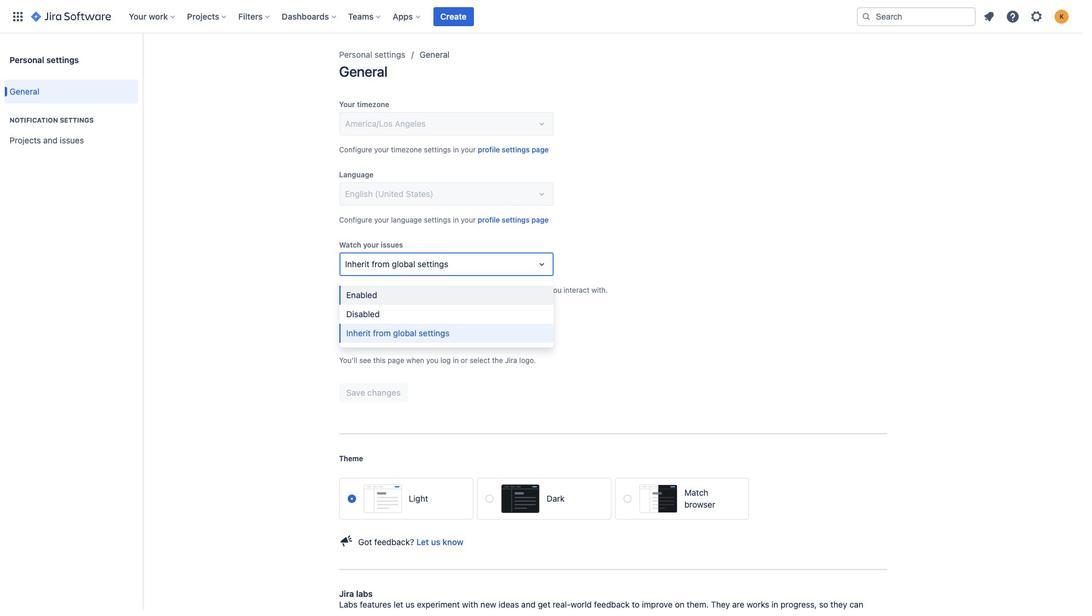 Task type: vqa. For each thing, say whether or not it's contained in the screenshot.
the your
yes



Task type: locate. For each thing, give the bounding box(es) containing it.
work down your jira homepage
[[365, 329, 383, 339]]

them.
[[687, 600, 709, 610]]

1 vertical spatial page
[[532, 216, 549, 225]]

projects button
[[183, 7, 231, 26]]

2 profile from the top
[[478, 216, 500, 225]]

improve
[[642, 600, 673, 610]]

jira left logo.
[[505, 356, 517, 365]]

configure up language
[[339, 145, 372, 154]]

1 horizontal spatial personal settings
[[339, 49, 405, 60]]

dashboards button
[[278, 7, 341, 26]]

issues for watch your issues
[[381, 241, 403, 250]]

1 vertical spatial profile settings page link
[[478, 214, 549, 226]]

general
[[420, 49, 450, 60], [339, 63, 387, 80], [10, 86, 39, 96]]

issues
[[60, 135, 84, 145], [381, 241, 403, 250], [526, 286, 548, 295]]

got
[[358, 537, 372, 547]]

general for bottom general "link"
[[10, 86, 39, 96]]

watch your issues
[[339, 241, 403, 250]]

general link up notification settings heading
[[5, 80, 138, 104]]

disabled
[[346, 309, 380, 319]]

your work up sidebar navigation 'icon'
[[129, 11, 168, 21]]

2 profile settings page link from the top
[[478, 214, 549, 226]]

2 configure from the top
[[339, 216, 372, 225]]

1 horizontal spatial your work
[[345, 329, 383, 339]]

configure for configure your language settings in your
[[339, 216, 372, 225]]

features
[[360, 600, 391, 610]]

configure
[[339, 145, 372, 154], [339, 216, 372, 225]]

primary element
[[7, 0, 848, 33]]

jira inside jira labs labs features let us experiment with new ideas and get real-world feedback to improve on them. they are works in progress, so they can
[[339, 589, 354, 599]]

feedback
[[594, 600, 630, 610]]

and
[[43, 135, 58, 145], [521, 600, 536, 610]]

so
[[819, 600, 828, 610]]

0 horizontal spatial your work
[[129, 11, 168, 21]]

1 horizontal spatial general link
[[420, 48, 450, 62]]

open image
[[535, 187, 549, 201], [535, 257, 549, 272]]

dark
[[547, 494, 565, 504]]

help image
[[1006, 9, 1020, 24]]

0 horizontal spatial projects
[[10, 135, 41, 145]]

0 vertical spatial timezone
[[357, 100, 389, 109]]

in
[[453, 145, 459, 154], [453, 216, 459, 225], [453, 356, 459, 365], [772, 600, 779, 610]]

0 vertical spatial profile
[[478, 145, 500, 154]]

you
[[346, 286, 358, 295], [413, 286, 425, 295], [550, 286, 562, 295], [426, 356, 439, 365]]

profile settings page link
[[478, 144, 549, 156], [478, 214, 549, 226]]

1 vertical spatial timezone
[[391, 145, 422, 154]]

1 vertical spatial configure
[[339, 216, 372, 225]]

0 vertical spatial work
[[149, 11, 168, 21]]

1 horizontal spatial and
[[521, 600, 536, 610]]

inherit down watch
[[345, 259, 370, 269]]

2 horizontal spatial jira
[[505, 356, 517, 365]]

general link down primary element on the top of the page
[[420, 48, 450, 62]]

general link
[[420, 48, 450, 62], [5, 80, 138, 104]]

personal
[[339, 49, 372, 60], [10, 54, 44, 65]]

sidebar navigation image
[[130, 48, 156, 71]]

1 vertical spatial us
[[406, 600, 415, 610]]

0 vertical spatial page
[[532, 145, 549, 154]]

your
[[129, 11, 147, 21], [339, 100, 355, 109], [339, 311, 355, 320], [345, 329, 363, 339]]

automatically
[[440, 286, 485, 295]]

jira down enabled
[[357, 311, 370, 320]]

1 horizontal spatial projects
[[187, 11, 219, 21]]

0 horizontal spatial general link
[[5, 80, 138, 104]]

0 horizontal spatial issues
[[60, 135, 84, 145]]

0 vertical spatial your work
[[129, 11, 168, 21]]

2 vertical spatial jira
[[339, 589, 354, 599]]

select
[[360, 286, 380, 295], [470, 356, 490, 365]]

0 horizontal spatial work
[[149, 11, 168, 21]]

configure your language settings in your profile settings page
[[339, 216, 549, 225]]

0 vertical spatial profile settings page link
[[478, 144, 549, 156]]

select up disabled
[[360, 286, 380, 295]]

jira
[[357, 311, 370, 320], [505, 356, 517, 365], [339, 589, 354, 599]]

0 horizontal spatial us
[[406, 600, 415, 610]]

1 horizontal spatial us
[[431, 537, 440, 547]]

1 configure from the top
[[339, 145, 372, 154]]

from down watch your issues
[[372, 259, 390, 269]]

1 vertical spatial your work
[[345, 329, 383, 339]]

match browser
[[685, 488, 716, 510]]

general up notification
[[10, 86, 39, 96]]

1 vertical spatial and
[[521, 600, 536, 610]]

notification settings group
[[5, 104, 138, 156]]

the right 'watch'
[[514, 286, 524, 295]]

0 vertical spatial global
[[392, 259, 415, 269]]

on
[[675, 600, 685, 610]]

1 horizontal spatial issues
[[381, 241, 403, 250]]

inherit from global settings down homepage
[[346, 328, 450, 338]]

projects for projects
[[187, 11, 219, 21]]

0 vertical spatial inherit from global settings
[[345, 259, 448, 269]]

None text field
[[345, 258, 347, 270]]

they
[[831, 600, 848, 610]]

works
[[747, 600, 770, 610]]

in inside jira labs labs features let us experiment with new ideas and get real-world feedback to improve on them. they are works in progress, so they can
[[772, 600, 779, 610]]

notification settings heading
[[5, 116, 138, 125]]

are
[[732, 600, 745, 610]]

your
[[374, 145, 389, 154], [461, 145, 476, 154], [374, 216, 389, 225], [461, 216, 476, 225], [363, 241, 379, 250]]

world
[[571, 600, 592, 610]]

0 vertical spatial inherit
[[345, 259, 370, 269]]

personal down appswitcher icon
[[10, 54, 44, 65]]

issues inside notification settings group
[[60, 135, 84, 145]]

inherit from global settings up the enabled,
[[345, 259, 448, 269]]

0 horizontal spatial select
[[360, 286, 380, 295]]

projects left filters
[[187, 11, 219, 21]]

projects down notification
[[10, 135, 41, 145]]

they
[[711, 600, 730, 610]]

0 vertical spatial and
[[43, 135, 58, 145]]

0 vertical spatial projects
[[187, 11, 219, 21]]

banner
[[0, 0, 1083, 33]]

create button
[[433, 7, 474, 26]]

the
[[514, 286, 524, 295], [492, 356, 503, 365]]

0 vertical spatial issues
[[60, 135, 84, 145]]

issues down notification settings heading
[[60, 135, 84, 145]]

and down notification settings
[[43, 135, 58, 145]]

profile
[[478, 145, 500, 154], [478, 216, 500, 225]]

0 horizontal spatial and
[[43, 135, 58, 145]]

get
[[538, 600, 551, 610]]

your for issues
[[363, 241, 379, 250]]

let us know button
[[417, 536, 464, 548]]

1 horizontal spatial the
[[514, 286, 524, 295]]

projects for projects and issues
[[10, 135, 41, 145]]

projects inside notification settings group
[[10, 135, 41, 145]]

None radio
[[623, 495, 632, 503]]

general down primary element on the top of the page
[[420, 49, 450, 60]]

work up sidebar navigation 'icon'
[[149, 11, 168, 21]]

experiment
[[417, 600, 460, 610]]

1 vertical spatial jira
[[505, 356, 517, 365]]

jira software image
[[31, 9, 111, 24], [31, 9, 111, 24]]

2 vertical spatial issues
[[526, 286, 548, 295]]

group
[[5, 76, 138, 160]]

personal settings
[[339, 49, 405, 60], [10, 54, 79, 65]]

from down your jira homepage
[[373, 328, 391, 338]]

select right 'or'
[[470, 356, 490, 365]]

projects inside popup button
[[187, 11, 219, 21]]

1 vertical spatial select
[[470, 356, 490, 365]]

0 horizontal spatial jira
[[339, 589, 354, 599]]

work inside popup button
[[149, 11, 168, 21]]

the left logo.
[[492, 356, 503, 365]]

1 vertical spatial profile
[[478, 216, 500, 225]]

feedback?
[[374, 537, 414, 547]]

1 horizontal spatial work
[[365, 329, 383, 339]]

interact
[[564, 286, 590, 295]]

jira up labs
[[339, 589, 354, 599]]

you right if
[[346, 286, 358, 295]]

inherit down disabled
[[346, 328, 371, 338]]

1 horizontal spatial jira
[[357, 311, 370, 320]]

issues right 'watch'
[[526, 286, 548, 295]]

0 vertical spatial general link
[[420, 48, 450, 62]]

from
[[372, 259, 390, 269], [373, 328, 391, 338]]

1 vertical spatial projects
[[10, 135, 41, 145]]

your work
[[129, 11, 168, 21], [345, 329, 383, 339]]

projects and issues
[[10, 135, 84, 145]]

general inside general "link"
[[10, 86, 39, 96]]

0 vertical spatial general
[[420, 49, 450, 60]]

None radio
[[348, 495, 356, 503], [485, 495, 494, 503], [348, 495, 356, 503], [485, 495, 494, 503]]

global up the enabled,
[[392, 259, 415, 269]]

inherit from global settings
[[345, 259, 448, 269], [346, 328, 450, 338]]

1 vertical spatial open image
[[535, 257, 549, 272]]

0 horizontal spatial general
[[10, 86, 39, 96]]

apps button
[[389, 7, 425, 26]]

general up your timezone
[[339, 63, 387, 80]]

projects and issues link
[[5, 129, 138, 152]]

1 open image from the top
[[535, 187, 549, 201]]

2 open image from the top
[[535, 257, 549, 272]]

profile settings page link for configure your language settings in your profile settings page
[[478, 214, 549, 226]]

us
[[431, 537, 440, 547], [406, 600, 415, 610]]

global down homepage
[[393, 328, 417, 338]]

your work down disabled
[[345, 329, 383, 339]]

1 vertical spatial issues
[[381, 241, 403, 250]]

your timezone
[[339, 100, 389, 109]]

theme
[[339, 454, 363, 463]]

your for timezone
[[374, 145, 389, 154]]

profile for configure your language settings in your
[[478, 216, 500, 225]]

1 vertical spatial the
[[492, 356, 503, 365]]

timezone
[[357, 100, 389, 109], [391, 145, 422, 154]]

watch
[[339, 241, 361, 250]]

your inside your work popup button
[[129, 11, 147, 21]]

log
[[441, 356, 451, 365]]

1 vertical spatial general
[[339, 63, 387, 80]]

2 vertical spatial general
[[10, 86, 39, 96]]

personal down teams
[[339, 49, 372, 60]]

issues down language
[[381, 241, 403, 250]]

with.
[[592, 286, 608, 295]]

you left will
[[413, 286, 425, 295]]

personal settings down the teams popup button in the top left of the page
[[339, 49, 405, 60]]

0 vertical spatial from
[[372, 259, 390, 269]]

1 profile from the top
[[478, 145, 500, 154]]

inherit
[[345, 259, 370, 269], [346, 328, 371, 338]]

labs
[[339, 600, 358, 610]]

profile settings page link for configure your timezone settings in your profile settings page
[[478, 144, 549, 156]]

projects
[[187, 11, 219, 21], [10, 135, 41, 145]]

personal settings down appswitcher icon
[[10, 54, 79, 65]]

configure up watch
[[339, 216, 372, 225]]

2 vertical spatial page
[[388, 356, 404, 365]]

if
[[339, 286, 344, 295]]

and left get
[[521, 600, 536, 610]]

global
[[392, 259, 415, 269], [393, 328, 417, 338]]

0 vertical spatial open image
[[535, 187, 549, 201]]

settings inside heading
[[60, 116, 94, 124]]

1 profile settings page link from the top
[[478, 144, 549, 156]]

0 vertical spatial configure
[[339, 145, 372, 154]]

2 horizontal spatial general
[[420, 49, 450, 60]]



Task type: describe. For each thing, give the bounding box(es) containing it.
enabled,
[[382, 286, 411, 295]]

browser
[[685, 500, 716, 510]]

filters
[[238, 11, 263, 21]]

settings image
[[1030, 9, 1044, 24]]

match
[[685, 488, 709, 498]]

your profile and settings image
[[1055, 9, 1069, 24]]

0 horizontal spatial personal settings
[[10, 54, 79, 65]]

1 vertical spatial from
[[373, 328, 391, 338]]

feedback image
[[339, 534, 353, 549]]

1 vertical spatial inherit
[[346, 328, 371, 338]]

know
[[443, 537, 464, 547]]

you'll see this page when you log in or select the jira logo.
[[339, 356, 536, 365]]

notification
[[10, 116, 58, 124]]

labs
[[356, 589, 373, 599]]

this
[[373, 356, 386, 365]]

apps
[[393, 11, 413, 21]]

1 horizontal spatial general
[[339, 63, 387, 80]]

if you select enabled, you will automatically 'watch' the issues you interact with.
[[339, 286, 608, 295]]

page for configure your timezone settings in your profile settings page
[[532, 145, 549, 154]]

create
[[440, 11, 467, 21]]

teams button
[[345, 7, 386, 26]]

your work button
[[125, 7, 180, 26]]

teams
[[348, 11, 374, 21]]

0 horizontal spatial timezone
[[357, 100, 389, 109]]

notifications image
[[982, 9, 996, 24]]

when
[[406, 356, 424, 365]]

dashboards
[[282, 11, 329, 21]]

light
[[409, 494, 428, 504]]

2 horizontal spatial issues
[[526, 286, 548, 295]]

banner containing your work
[[0, 0, 1083, 33]]

1 vertical spatial general link
[[5, 80, 138, 104]]

appswitcher icon image
[[11, 9, 25, 24]]

ideas
[[499, 600, 519, 610]]

see
[[359, 356, 371, 365]]

us inside jira labs labs features let us experiment with new ideas and get real-world feedback to improve on them. they are works in progress, so they can
[[406, 600, 415, 610]]

progress,
[[781, 600, 817, 610]]

logo.
[[519, 356, 536, 365]]

0 vertical spatial the
[[514, 286, 524, 295]]

notification settings
[[10, 116, 94, 124]]

issues for projects and issues
[[60, 135, 84, 145]]

1 horizontal spatial select
[[470, 356, 490, 365]]

your jira homepage
[[339, 311, 409, 320]]

or
[[461, 356, 468, 365]]

let
[[394, 600, 403, 610]]

got feedback? let us know
[[358, 537, 464, 547]]

real-
[[553, 600, 571, 610]]

profile for configure your timezone settings in your
[[478, 145, 500, 154]]

to
[[632, 600, 640, 610]]

homepage
[[372, 311, 409, 320]]

you left log
[[426, 356, 439, 365]]

open image
[[535, 117, 549, 131]]

filters button
[[235, 7, 275, 26]]

1 horizontal spatial timezone
[[391, 145, 422, 154]]

0 vertical spatial us
[[431, 537, 440, 547]]

0 horizontal spatial the
[[492, 356, 503, 365]]

you'll
[[339, 356, 357, 365]]

and inside jira labs labs features let us experiment with new ideas and get real-world feedback to improve on them. they are works in progress, so they can
[[521, 600, 536, 610]]

1 vertical spatial global
[[393, 328, 417, 338]]

general for right general "link"
[[420, 49, 450, 60]]

let
[[417, 537, 429, 547]]

search image
[[862, 12, 871, 21]]

0 vertical spatial select
[[360, 286, 380, 295]]

0 vertical spatial jira
[[357, 311, 370, 320]]

group containing general
[[5, 76, 138, 160]]

language
[[339, 170, 374, 179]]

and inside notification settings group
[[43, 135, 58, 145]]

0 horizontal spatial personal
[[10, 54, 44, 65]]

your work inside popup button
[[129, 11, 168, 21]]

1 vertical spatial inherit from global settings
[[346, 328, 450, 338]]

can
[[850, 600, 864, 610]]

your for language
[[374, 216, 389, 225]]

1 horizontal spatial personal
[[339, 49, 372, 60]]

1 vertical spatial work
[[365, 329, 383, 339]]

page for configure your language settings in your profile settings page
[[532, 216, 549, 225]]

language
[[391, 216, 422, 225]]

new
[[481, 600, 496, 610]]

configure for configure your timezone settings in your
[[339, 145, 372, 154]]

will
[[427, 286, 438, 295]]

jira labs labs features let us experiment with new ideas and get real-world feedback to improve on them. they are works in progress, so they can
[[339, 589, 864, 610]]

you left the interact
[[550, 286, 562, 295]]

Search field
[[857, 7, 976, 26]]

configure your timezone settings in your profile settings page
[[339, 145, 549, 154]]

with
[[462, 600, 478, 610]]

'watch'
[[487, 286, 512, 295]]

enabled
[[346, 290, 377, 300]]



